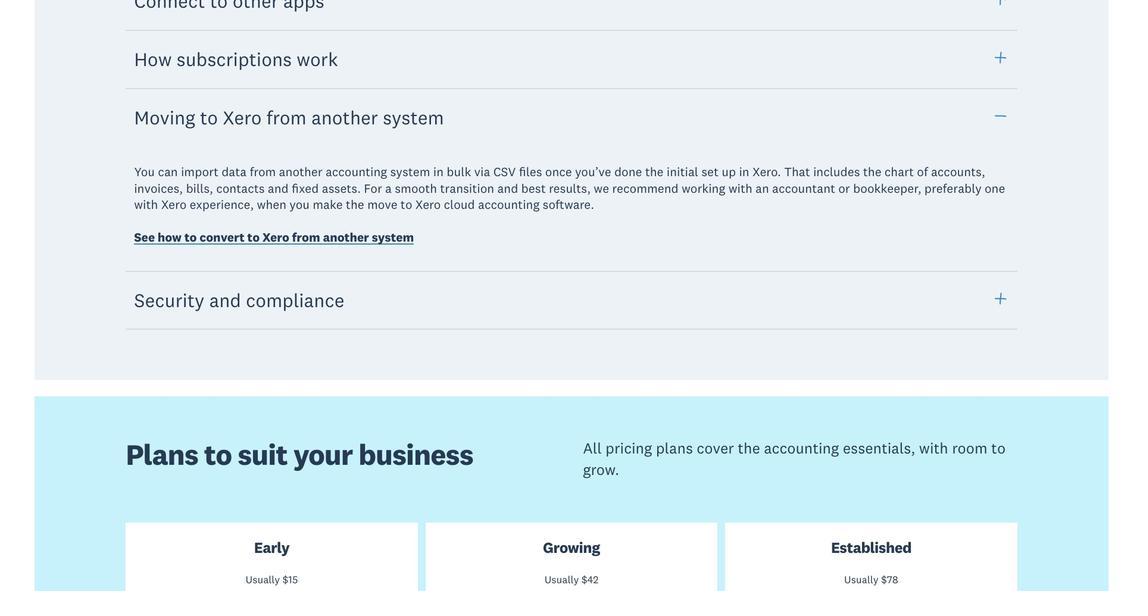 Task type: describe. For each thing, give the bounding box(es) containing it.
0 horizontal spatial accounting
[[326, 164, 387, 180]]

moving to xero from another system element
[[114, 147, 1030, 272]]

2 vertical spatial from
[[292, 229, 320, 246]]

accounts,
[[932, 164, 986, 180]]

2 vertical spatial another
[[323, 229, 369, 246]]

plans to suit your business
[[126, 437, 473, 473]]

to right the how
[[185, 229, 197, 246]]

can
[[158, 164, 178, 180]]

work
[[297, 47, 338, 71]]

subscriptions
[[177, 47, 292, 71]]

you've
[[575, 164, 612, 180]]

the down the assets.
[[346, 197, 364, 213]]

transition
[[440, 180, 495, 196]]

we
[[594, 180, 609, 196]]

or
[[839, 180, 851, 196]]

csv
[[494, 164, 516, 180]]

usually $ 42
[[545, 573, 599, 587]]

early
[[254, 539, 290, 558]]

xero down invoices,
[[161, 197, 187, 213]]

once
[[546, 164, 572, 180]]

0 horizontal spatial with
[[134, 197, 158, 213]]

security and compliance
[[134, 288, 345, 312]]

1 vertical spatial accounting
[[478, 197, 540, 213]]

from inside dropdown button
[[267, 105, 307, 129]]

from inside the 'you can import data from another accounting system in bulk via csv files once you've done the initial set up in xero. that includes the chart of accounts, invoices, bills, contacts and fixed assets. for a smooth transition and best results, we recommend working with an accountant or bookkeeper, preferably one with xero experience, when you make the move to xero cloud accounting software.'
[[250, 164, 276, 180]]

to inside the 'you can import data from another accounting system in bulk via csv files once you've done the initial set up in xero. that includes the chart of accounts, invoices, bills, contacts and fixed assets. for a smooth transition and best results, we recommend working with an accountant or bookkeeper, preferably one with xero experience, when you make the move to xero cloud accounting software.'
[[401, 197, 413, 213]]

$ for early
[[283, 573, 289, 587]]

see how to convert to xero from another system link
[[134, 229, 414, 248]]

move
[[368, 197, 398, 213]]

42
[[588, 573, 599, 587]]

pricing
[[606, 439, 653, 458]]

your
[[293, 437, 353, 473]]

a
[[385, 180, 392, 196]]

up
[[722, 164, 736, 180]]

includes
[[814, 164, 861, 180]]

all pricing plans cover the accounting essentials, with room to grow.
[[583, 439, 1006, 480]]

smooth
[[395, 180, 437, 196]]

usually $ 15
[[246, 573, 298, 587]]

security
[[134, 288, 205, 312]]

set
[[702, 164, 719, 180]]

xero.
[[753, 164, 782, 180]]

15
[[289, 573, 298, 587]]

the up bookkeeper,
[[864, 164, 882, 180]]

bills,
[[186, 180, 213, 196]]

xero inside moving to xero from another system dropdown button
[[223, 105, 262, 129]]

system inside dropdown button
[[383, 105, 444, 129]]

recommend
[[613, 180, 679, 196]]

when
[[257, 197, 287, 213]]

$ for established
[[882, 573, 888, 587]]

usually $ 78
[[845, 573, 899, 587]]

moving to xero from another system
[[134, 105, 444, 129]]

to inside the all pricing plans cover the accounting essentials, with room to grow.
[[992, 439, 1006, 458]]

with inside the all pricing plans cover the accounting essentials, with room to grow.
[[920, 439, 949, 458]]

room
[[953, 439, 988, 458]]

and inside security and compliance dropdown button
[[209, 288, 241, 312]]

bulk
[[447, 164, 471, 180]]

accounting inside the all pricing plans cover the accounting essentials, with room to grow.
[[764, 439, 840, 458]]

to right "convert"
[[247, 229, 260, 246]]



Task type: locate. For each thing, give the bounding box(es) containing it.
1 $ from the left
[[283, 573, 289, 587]]

1 horizontal spatial in
[[740, 164, 750, 180]]

the
[[646, 164, 664, 180], [864, 164, 882, 180], [346, 197, 364, 213], [738, 439, 761, 458]]

plans
[[656, 439, 693, 458]]

all
[[583, 439, 602, 458]]

another inside dropdown button
[[312, 105, 378, 129]]

another
[[312, 105, 378, 129], [279, 164, 323, 180], [323, 229, 369, 246]]

the up recommend
[[646, 164, 664, 180]]

0 horizontal spatial $
[[283, 573, 289, 587]]

xero inside "see how to convert to xero from another system" link
[[263, 229, 289, 246]]

security and compliance button
[[126, 270, 1018, 330]]

system inside the 'you can import data from another accounting system in bulk via csv files once you've done the initial set up in xero. that includes the chart of accounts, invoices, bills, contacts and fixed assets. for a smooth transition and best results, we recommend working with an accountant or bookkeeper, preferably one with xero experience, when you make the move to xero cloud accounting software.'
[[390, 164, 430, 180]]

usually for early
[[246, 573, 280, 587]]

cloud
[[444, 197, 475, 213]]

2 horizontal spatial $
[[882, 573, 888, 587]]

from
[[267, 105, 307, 129], [250, 164, 276, 180], [292, 229, 320, 246]]

plans
[[126, 437, 198, 473]]

import
[[181, 164, 219, 180]]

1 vertical spatial another
[[279, 164, 323, 180]]

$ down growing
[[582, 573, 588, 587]]

in
[[434, 164, 444, 180], [740, 164, 750, 180]]

78
[[888, 573, 899, 587]]

2 in from the left
[[740, 164, 750, 180]]

one
[[985, 180, 1006, 196]]

0 vertical spatial from
[[267, 105, 307, 129]]

0 vertical spatial another
[[312, 105, 378, 129]]

you
[[290, 197, 310, 213]]

with
[[729, 180, 753, 196], [134, 197, 158, 213], [920, 439, 949, 458]]

2 horizontal spatial accounting
[[764, 439, 840, 458]]

how
[[134, 47, 172, 71]]

suit
[[238, 437, 288, 473]]

usually left "15"
[[246, 573, 280, 587]]

that
[[785, 164, 811, 180]]

$ down early
[[283, 573, 289, 587]]

and up when
[[268, 180, 289, 196]]

via
[[475, 164, 491, 180]]

accountant
[[773, 180, 836, 196]]

usually left 42
[[545, 573, 579, 587]]

2 $ from the left
[[582, 573, 588, 587]]

invoices,
[[134, 180, 183, 196]]

usually left 78
[[845, 573, 879, 587]]

how
[[158, 229, 182, 246]]

with left room
[[920, 439, 949, 458]]

convert
[[200, 229, 245, 246]]

growing
[[543, 539, 600, 558]]

the inside the all pricing plans cover the accounting essentials, with room to grow.
[[738, 439, 761, 458]]

working
[[682, 180, 726, 196]]

in left bulk
[[434, 164, 444, 180]]

2 horizontal spatial usually
[[845, 573, 879, 587]]

you
[[134, 164, 155, 180]]

usually for established
[[845, 573, 879, 587]]

to right room
[[992, 439, 1006, 458]]

chart
[[885, 164, 914, 180]]

software.
[[543, 197, 595, 213]]

to down smooth
[[401, 197, 413, 213]]

the right cover at right bottom
[[738, 439, 761, 458]]

$ down established
[[882, 573, 888, 587]]

to left suit at left
[[204, 437, 232, 473]]

with down up
[[729, 180, 753, 196]]

0 vertical spatial system
[[383, 105, 444, 129]]

experience,
[[190, 197, 254, 213]]

initial
[[667, 164, 699, 180]]

2 vertical spatial accounting
[[764, 439, 840, 458]]

usually
[[246, 573, 280, 587], [545, 573, 579, 587], [845, 573, 879, 587]]

moving to xero from another system button
[[126, 87, 1018, 147]]

0 horizontal spatial and
[[209, 288, 241, 312]]

1 horizontal spatial $
[[582, 573, 588, 587]]

to right moving
[[200, 105, 218, 129]]

grow.
[[583, 461, 620, 480]]

best
[[522, 180, 546, 196]]

business
[[359, 437, 473, 473]]

in right up
[[740, 164, 750, 180]]

of
[[918, 164, 929, 180]]

see
[[134, 229, 155, 246]]

you can import data from another accounting system in bulk via csv files once you've done the initial set up in xero. that includes the chart of accounts, invoices, bills, contacts and fixed assets. for a smooth transition and best results, we recommend working with an accountant or bookkeeper, preferably one with xero experience, when you make the move to xero cloud accounting software.
[[134, 164, 1006, 213]]

results,
[[549, 180, 591, 196]]

2 usually from the left
[[545, 573, 579, 587]]

1 vertical spatial from
[[250, 164, 276, 180]]

1 usually from the left
[[246, 573, 280, 587]]

3 usually from the left
[[845, 573, 879, 587]]

system
[[383, 105, 444, 129], [390, 164, 430, 180], [372, 229, 414, 246]]

done
[[615, 164, 642, 180]]

0 vertical spatial accounting
[[326, 164, 387, 180]]

preferably
[[925, 180, 982, 196]]

another inside the 'you can import data from another accounting system in bulk via csv files once you've done the initial set up in xero. that includes the chart of accounts, invoices, bills, contacts and fixed assets. for a smooth transition and best results, we recommend working with an accountant or bookkeeper, preferably one with xero experience, when you make the move to xero cloud accounting software.'
[[279, 164, 323, 180]]

1 horizontal spatial and
[[268, 180, 289, 196]]

and
[[268, 180, 289, 196], [498, 180, 518, 196], [209, 288, 241, 312]]

compliance
[[246, 288, 345, 312]]

cover
[[697, 439, 734, 458]]

xero down smooth
[[416, 197, 441, 213]]

moving
[[134, 105, 195, 129]]

with down invoices,
[[134, 197, 158, 213]]

xero down when
[[263, 229, 289, 246]]

3 $ from the left
[[882, 573, 888, 587]]

to
[[200, 105, 218, 129], [401, 197, 413, 213], [185, 229, 197, 246], [247, 229, 260, 246], [204, 437, 232, 473], [992, 439, 1006, 458]]

0 horizontal spatial usually
[[246, 573, 280, 587]]

2 horizontal spatial with
[[920, 439, 949, 458]]

usually for growing
[[545, 573, 579, 587]]

files
[[519, 164, 542, 180]]

xero up data
[[223, 105, 262, 129]]

1 horizontal spatial with
[[729, 180, 753, 196]]

1 vertical spatial system
[[390, 164, 430, 180]]

assets.
[[322, 180, 361, 196]]

how subscriptions work button
[[126, 29, 1018, 89]]

and right security
[[209, 288, 241, 312]]

for
[[364, 180, 382, 196]]

2 horizontal spatial and
[[498, 180, 518, 196]]

contacts
[[216, 180, 265, 196]]

accounting
[[326, 164, 387, 180], [478, 197, 540, 213], [764, 439, 840, 458]]

1 in from the left
[[434, 164, 444, 180]]

established
[[832, 539, 912, 558]]

2 vertical spatial system
[[372, 229, 414, 246]]

make
[[313, 197, 343, 213]]

data
[[222, 164, 247, 180]]

and down csv
[[498, 180, 518, 196]]

how subscriptions work
[[134, 47, 338, 71]]

1 horizontal spatial accounting
[[478, 197, 540, 213]]

$ for growing
[[582, 573, 588, 587]]

1 horizontal spatial usually
[[545, 573, 579, 587]]

essentials,
[[843, 439, 916, 458]]

$
[[283, 573, 289, 587], [582, 573, 588, 587], [882, 573, 888, 587]]

to inside dropdown button
[[200, 105, 218, 129]]

fixed
[[292, 180, 319, 196]]

xero
[[223, 105, 262, 129], [161, 197, 187, 213], [416, 197, 441, 213], [263, 229, 289, 246]]

an
[[756, 180, 770, 196]]

0 horizontal spatial in
[[434, 164, 444, 180]]

bookkeeper,
[[854, 180, 922, 196]]

see how to convert to xero from another system
[[134, 229, 414, 246]]



Task type: vqa. For each thing, say whether or not it's contained in the screenshot.


